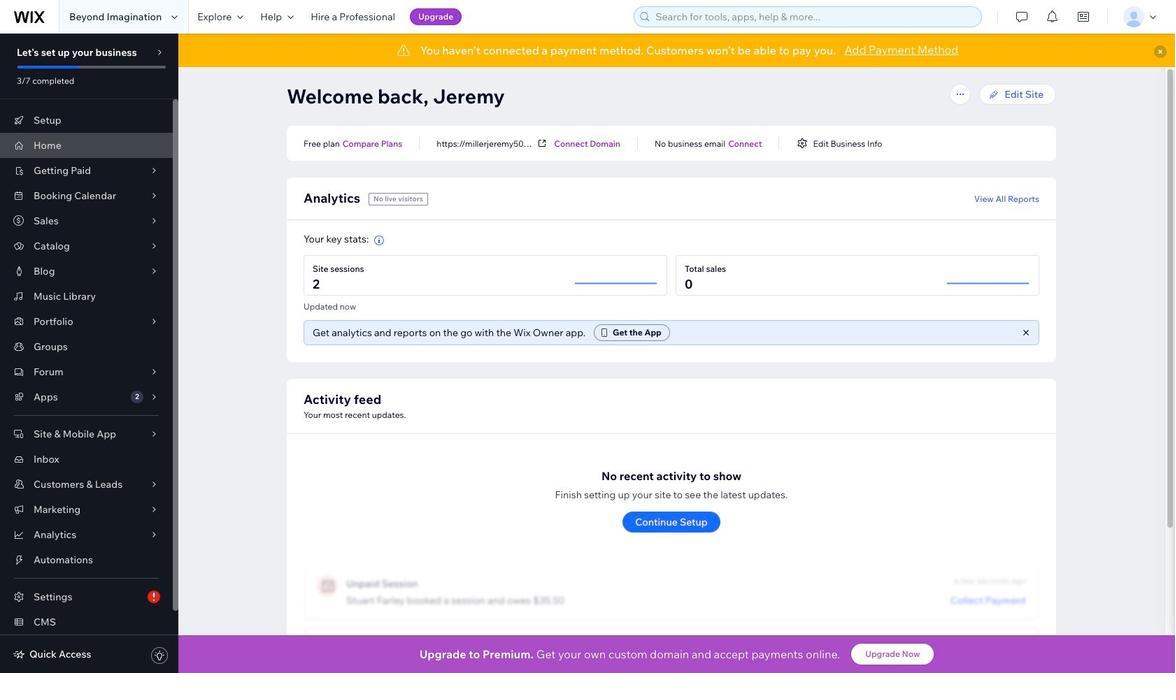 Task type: describe. For each thing, give the bounding box(es) containing it.
sidebar element
[[0, 34, 178, 674]]

Search for tools, apps, help & more... field
[[652, 7, 978, 27]]



Task type: locate. For each thing, give the bounding box(es) containing it.
alert
[[178, 34, 1175, 67]]



